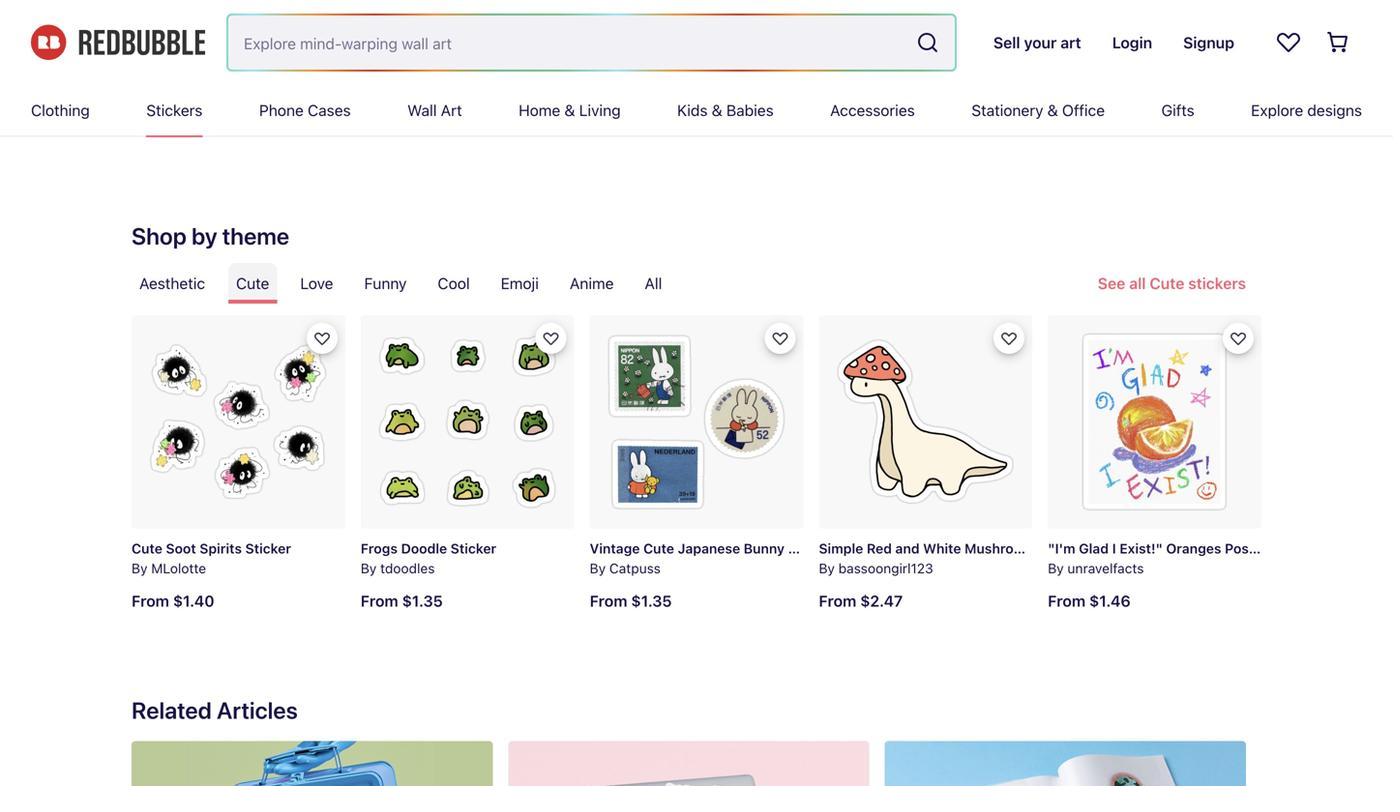 Task type: locate. For each thing, give the bounding box(es) containing it.
by inside vintage cute japanese bunny stamps sticker pack sticker by catpuss
[[590, 561, 606, 577]]

cute down "theme" on the top left of the page
[[236, 274, 269, 293]]

2 & from the left
[[712, 101, 723, 120]]

from left the $2.47
[[819, 592, 857, 611]]

0 horizontal spatial &
[[565, 101, 575, 120]]

cute for cute soot spirits sticker by mlolotte
[[132, 541, 163, 557]]

love
[[300, 274, 333, 293]]

cute inside cute soot spirits sticker by mlolotte
[[132, 541, 163, 557]]

1 vertical spatial $1.40
[[173, 592, 214, 611]]

$1.35 down catpuss
[[631, 592, 672, 611]]

sticker right the cats
[[665, 60, 711, 76]]

cute for cute
[[236, 274, 269, 293]]

by bassoongirl123
[[819, 561, 934, 577]]

from $1.57
[[817, 112, 898, 130]]

by unravelfacts
[[1048, 561, 1144, 577]]

from $1.40 right stationery
[[1045, 112, 1128, 130]]

2 horizontal spatial &
[[1048, 101, 1058, 120]]

sticker right this.
[[338, 60, 384, 76]]

1 horizontal spatial &
[[712, 101, 723, 120]]

4 by from the left
[[590, 561, 606, 577]]

from $1.40
[[1045, 112, 1128, 130], [132, 592, 214, 611]]

1 horizontal spatial cute
[[236, 274, 269, 293]]

explore designs link
[[1251, 85, 1363, 135]]

pack
[[891, 541, 922, 557]]

clothing link
[[31, 85, 90, 135]]

from $1.40 down the mlolotte
[[132, 592, 214, 611]]

articles
[[217, 697, 298, 724]]

shop by theme
[[132, 223, 289, 250]]

cats
[[632, 60, 662, 76]]

1 by from the left
[[132, 561, 148, 577]]

& left office
[[1048, 101, 1058, 120]]

menu bar containing clothing
[[31, 85, 1363, 135]]

all link
[[637, 263, 670, 304]]

clothing
[[31, 101, 90, 120]]

0 horizontal spatial from $1.40
[[132, 592, 214, 611]]

None field
[[228, 15, 955, 70]]

mlolotte
[[151, 561, 206, 577]]

stickers link
[[146, 85, 203, 135]]

aesthetic link
[[132, 263, 213, 304]]

from left $1.57
[[817, 112, 854, 130]]

from $1.46
[[1048, 592, 1131, 611]]

2 horizontal spatial cute
[[644, 541, 674, 557]]

all
[[645, 274, 662, 293]]

from
[[132, 112, 169, 130], [588, 112, 626, 130], [817, 112, 854, 130], [1045, 112, 1083, 130], [132, 592, 169, 611], [361, 592, 398, 611], [819, 592, 857, 611], [590, 592, 628, 611], [1048, 592, 1086, 611]]

designs
[[1308, 101, 1363, 120]]

menu bar
[[31, 85, 1363, 135]]

from down the mlolotte
[[132, 592, 169, 611]]

cool link
[[430, 263, 478, 304]]

$1.35
[[401, 112, 442, 130], [402, 592, 443, 611], [631, 592, 672, 611]]

&
[[565, 101, 575, 120], [712, 101, 723, 120], [1048, 101, 1058, 120]]

& right kids
[[712, 101, 723, 120]]

1 from $1.35 from the left
[[361, 592, 443, 611]]

by left the mlolotte
[[132, 561, 148, 577]]

2 by from the left
[[361, 561, 377, 577]]

anime link
[[562, 263, 622, 304]]

$1.90
[[173, 112, 214, 130]]

1 horizontal spatial from $1.35
[[590, 592, 672, 611]]

$1.40 down the mlolotte
[[173, 592, 214, 611]]

cute up catpuss
[[644, 541, 674, 557]]

1 & from the left
[[565, 101, 575, 120]]

from $1.35 down tdoodles
[[361, 592, 443, 611]]

unravelfacts
[[1068, 561, 1144, 577]]

by down stamps
[[819, 561, 835, 577]]

0 horizontal spatial $1.40
[[173, 592, 214, 611]]

on.
[[170, 60, 190, 76]]

spirits
[[200, 541, 242, 557]]

kids
[[677, 101, 708, 120]]

this.
[[306, 60, 334, 76]]

sticker right spirits
[[245, 541, 291, 557]]

from $1.35
[[361, 592, 443, 611], [590, 592, 672, 611]]

3 & from the left
[[1048, 101, 1058, 120]]

vintage
[[590, 541, 640, 557]]

by
[[132, 561, 148, 577], [361, 561, 377, 577], [819, 561, 835, 577], [590, 561, 606, 577], [1048, 561, 1064, 577]]

accessories link
[[831, 85, 915, 135]]

from $1.35 for by tdoodles
[[361, 592, 443, 611]]

1 horizontal spatial from $1.40
[[1045, 112, 1128, 130]]

$2.47
[[861, 592, 903, 611]]

0 vertical spatial $1.40
[[1087, 112, 1128, 130]]

sticker right botany
[[938, 60, 983, 76]]

cute
[[236, 274, 269, 293], [132, 541, 163, 557], [644, 541, 674, 557]]

from down catpuss
[[590, 592, 628, 611]]

0 horizontal spatial from $1.35
[[361, 592, 443, 611]]

by up from $1.46
[[1048, 561, 1064, 577]]

sticker right "doodle" in the bottom left of the page
[[451, 541, 497, 557]]

by inside frogs doodle sticker by tdoodles
[[361, 561, 377, 577]]

from left $2.24
[[588, 112, 626, 130]]

soot
[[166, 541, 196, 557]]

by down vintage
[[590, 561, 606, 577]]

sticker
[[338, 60, 384, 76], [537, 60, 583, 76], [665, 60, 711, 76], [938, 60, 983, 76], [245, 541, 291, 557], [451, 541, 497, 557], [841, 541, 887, 557], [926, 541, 972, 557]]

0 horizontal spatial cute
[[132, 541, 163, 557]]

by down the frogs
[[361, 561, 377, 577]]

emoji link
[[493, 263, 547, 304]]

3 by from the left
[[819, 561, 835, 577]]

from $1.35 down catpuss
[[590, 592, 672, 611]]

$1.40
[[1087, 112, 1128, 130], [173, 592, 214, 611]]

bassoongirl123
[[839, 561, 934, 577]]

sticker up by bassoongirl123
[[841, 541, 887, 557]]

& left living
[[565, 101, 575, 120]]

stationery & office link
[[972, 85, 1105, 135]]

& for kids
[[712, 101, 723, 120]]

love link
[[293, 263, 341, 304]]

2 from $1.35 from the left
[[590, 592, 672, 611]]

cute soot spirits sticker by mlolotte
[[132, 541, 291, 577]]

cute left soot
[[132, 541, 163, 557]]

$1.40 left "gifts" link
[[1087, 112, 1128, 130]]

$1.35 down tdoodles
[[402, 592, 443, 611]]

overthink
[[241, 60, 302, 76]]

sticker right book on the top left of page
[[537, 60, 583, 76]]

aesthetic
[[139, 274, 205, 293]]

phone
[[259, 101, 304, 120]]



Task type: describe. For each thing, give the bounding box(es) containing it.
1 horizontal spatial $1.40
[[1087, 112, 1128, 130]]

wall art link
[[408, 85, 462, 135]]

street cats sticker
[[588, 60, 711, 76]]

japanese
[[678, 541, 740, 557]]

0 vertical spatial from $1.40
[[1045, 112, 1128, 130]]

bones
[[817, 60, 857, 76]]

cute inside vintage cute japanese bunny stamps sticker pack sticker by catpuss
[[644, 541, 674, 557]]

phone cases link
[[259, 85, 351, 135]]

vintage cute japanese bunny stamps sticker pack sticker by catpuss
[[590, 541, 972, 577]]

related articles
[[132, 697, 298, 724]]

$1.57
[[858, 112, 898, 130]]

$1.46
[[1090, 592, 1131, 611]]

from
[[467, 60, 498, 76]]

from $2.24
[[588, 112, 673, 130]]

office
[[1063, 101, 1105, 120]]

funny
[[364, 274, 407, 293]]

$1.35 for frogs
[[402, 592, 443, 611]]

botany
[[888, 60, 934, 76]]

cute link
[[228, 263, 277, 304]]

doodle
[[401, 541, 447, 557]]

Search term search field
[[228, 15, 909, 70]]

related
[[132, 697, 212, 724]]

1 vertical spatial from $1.40
[[132, 592, 214, 611]]

from $2.47
[[819, 592, 903, 611]]

accessories
[[831, 101, 915, 120]]

hang on. let me overthink this. sticker
[[132, 60, 384, 76]]

book
[[502, 60, 534, 76]]

cases
[[308, 101, 351, 120]]

from left $1.46
[[1048, 592, 1086, 611]]

growing
[[411, 60, 464, 76]]

by inside cute soot spirits sticker by mlolotte
[[132, 561, 148, 577]]

tdoodles
[[380, 561, 435, 577]]

wall art
[[408, 101, 462, 120]]

home & living
[[519, 101, 621, 120]]

frogs doodle sticker by tdoodles
[[361, 541, 497, 577]]

frogs
[[361, 541, 398, 557]]

funny link
[[357, 263, 415, 304]]

$1.35 down growing
[[401, 112, 442, 130]]

bones and botany sticker
[[817, 60, 983, 76]]

explore designs
[[1251, 101, 1363, 120]]

living
[[579, 101, 621, 120]]

stationery & office
[[972, 101, 1105, 120]]

gifts
[[1162, 101, 1195, 120]]

street
[[588, 60, 629, 76]]

sticker inside cute soot spirits sticker by mlolotte
[[245, 541, 291, 557]]

art
[[441, 101, 462, 120]]

shop
[[132, 223, 187, 250]]

kids & babies link
[[677, 85, 774, 135]]

sticker inside frogs doodle sticker by tdoodles
[[451, 541, 497, 557]]

phone cases
[[259, 101, 351, 120]]

catpuss
[[610, 561, 661, 577]]

stickers
[[146, 101, 203, 120]]

from down tdoodles
[[361, 592, 398, 611]]

cool
[[438, 274, 470, 293]]

from $1.90
[[132, 112, 214, 130]]

bunny
[[744, 541, 785, 557]]

gifts link
[[1162, 85, 1195, 135]]

sticker right pack
[[926, 541, 972, 557]]

home & living link
[[519, 85, 621, 135]]

babies
[[727, 101, 774, 120]]

and
[[861, 60, 885, 76]]

5 by from the left
[[1048, 561, 1064, 577]]

by
[[192, 223, 217, 250]]

wall
[[408, 101, 437, 120]]

$1.35 for vintage
[[631, 592, 672, 611]]

$2.24
[[630, 112, 673, 130]]

kids & babies
[[677, 101, 774, 120]]

home
[[519, 101, 561, 120]]

from left "$1.90"
[[132, 112, 169, 130]]

anime
[[570, 274, 614, 293]]

emoji
[[501, 274, 539, 293]]

stationery
[[972, 101, 1044, 120]]

let
[[194, 60, 214, 76]]

flowers
[[360, 60, 408, 76]]

stamps
[[788, 541, 838, 557]]

explore
[[1251, 101, 1304, 120]]

& for stationery
[[1048, 101, 1058, 120]]

flowers growing from book  sticker
[[360, 60, 583, 76]]

& for home
[[565, 101, 575, 120]]

theme
[[222, 223, 289, 250]]

hang
[[132, 60, 166, 76]]

redbubble logo image
[[31, 25, 205, 60]]

from $1.35 for by catpuss
[[590, 592, 672, 611]]

from right stationery
[[1045, 112, 1083, 130]]

me
[[218, 60, 238, 76]]



Task type: vqa. For each thing, say whether or not it's contained in the screenshot.
3.8
no



